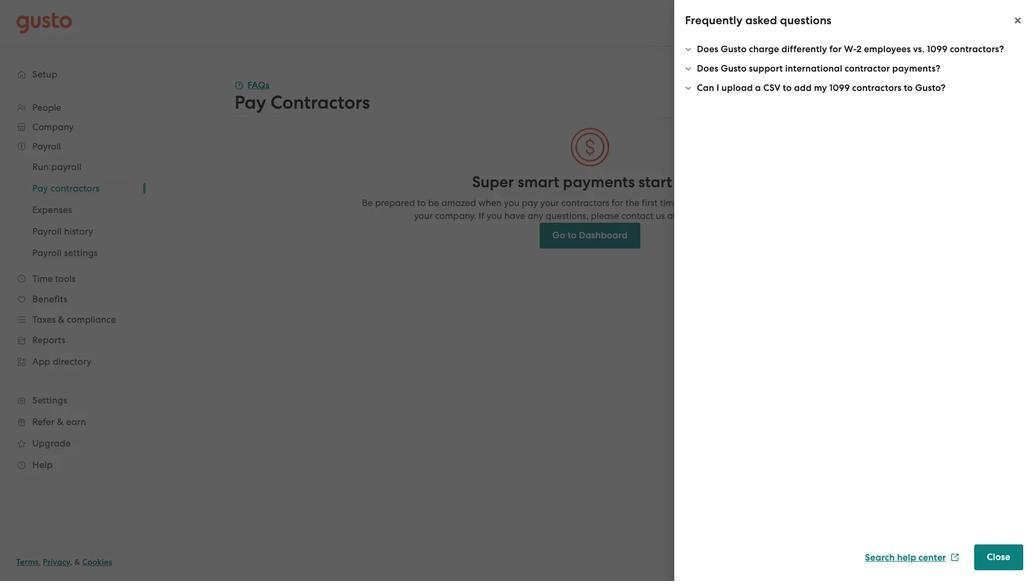 Task type: vqa. For each thing, say whether or not it's contained in the screenshot.
'BEST'
no



Task type: locate. For each thing, give the bounding box(es) containing it.
1 vertical spatial gusto
[[721, 63, 747, 74]]

1 horizontal spatial please
[[721, 198, 749, 208]]

you right if
[[487, 211, 502, 221]]

1 horizontal spatial 1099
[[927, 44, 948, 55]]

does for does gusto charge differently for w-2 employees vs. 1099 contractors?
[[697, 44, 719, 55]]

can i upload a csv to add my 1099 contractors to gusto?
[[697, 82, 946, 94]]

does down frequently
[[697, 44, 719, 55]]

frequently asked questions dialog
[[674, 0, 1034, 582]]

search
[[865, 552, 895, 564]]

be
[[362, 198, 373, 208]]

charge
[[749, 44, 779, 55]]

go
[[553, 230, 565, 241]]

the
[[626, 198, 640, 208]]

please
[[721, 198, 749, 208], [591, 211, 619, 221]]

for left w-
[[830, 44, 842, 55]]

, left privacy
[[39, 558, 41, 568]]

does gusto charge differently for w-2 employees vs. 1099 contractors?
[[697, 44, 1004, 55]]

2
[[857, 44, 862, 55]]

to
[[783, 82, 792, 94], [904, 82, 913, 94], [417, 198, 426, 208], [568, 230, 577, 241]]

does up can
[[697, 63, 719, 74]]

to left the be
[[417, 198, 426, 208]]

0 vertical spatial contractors
[[852, 82, 902, 94]]

contractors down contractor
[[852, 82, 902, 94]]

pay
[[235, 92, 266, 114]]

0 vertical spatial does
[[697, 44, 719, 55]]

account menu element
[[826, 0, 1018, 46]]

please right first,
[[721, 198, 749, 208]]

international
[[785, 63, 843, 74]]

&
[[74, 558, 80, 568]]

privacy link
[[43, 558, 70, 568]]

gusto up the upload
[[721, 63, 747, 74]]

you up have
[[504, 198, 520, 208]]

1 horizontal spatial ,
[[70, 558, 72, 568]]

0 vertical spatial 1099
[[927, 44, 948, 55]]

contact
[[621, 211, 654, 221]]

any
[[528, 211, 544, 221]]

,
[[39, 558, 41, 568], [70, 558, 72, 568]]

0 horizontal spatial for
[[612, 198, 624, 208]]

super
[[472, 173, 514, 192]]

i
[[717, 82, 720, 94]]

to right 'csv'
[[783, 82, 792, 94]]

2 , from the left
[[70, 558, 72, 568]]

your down the be
[[414, 211, 433, 221]]

start
[[639, 173, 672, 192]]

first
[[642, 198, 658, 208]]

2 does from the top
[[697, 63, 719, 74]]

0 horizontal spatial your
[[414, 211, 433, 221]]

questions,
[[546, 211, 589, 221]]

1 vertical spatial does
[[697, 63, 719, 74]]

0 vertical spatial your
[[540, 198, 559, 208]]

for left the
[[612, 198, 624, 208]]

0 horizontal spatial ,
[[39, 558, 41, 568]]

1 horizontal spatial contractors
[[852, 82, 902, 94]]

contractors inside the be prepared to be amazed when you pay your contractors for the first time. but first, please finish setting up your company. if you have any questions, please contact us at
[[562, 198, 609, 208]]

w-
[[844, 44, 857, 55]]

0 horizontal spatial contractors
[[562, 198, 609, 208]]

gusto for support
[[721, 63, 747, 74]]

1 does from the top
[[697, 44, 719, 55]]

, left &
[[70, 558, 72, 568]]

have
[[504, 211, 525, 221]]

please up dashboard
[[591, 211, 619, 221]]

contractors down super smart payments start here
[[562, 198, 609, 208]]

for
[[830, 44, 842, 55], [612, 198, 624, 208]]

privacy
[[43, 558, 70, 568]]

dashboard
[[579, 230, 628, 241]]

does gusto support international contractor payments?
[[697, 63, 941, 74]]

upload
[[722, 82, 753, 94]]

setting
[[776, 198, 805, 208]]

2 gusto from the top
[[721, 63, 747, 74]]

gusto
[[721, 44, 747, 55], [721, 63, 747, 74]]

vs.
[[913, 44, 925, 55]]

1 vertical spatial for
[[612, 198, 624, 208]]

1 horizontal spatial for
[[830, 44, 842, 55]]

csv
[[763, 82, 781, 94]]

0 vertical spatial gusto
[[721, 44, 747, 55]]

0 vertical spatial you
[[504, 198, 520, 208]]

0 horizontal spatial you
[[487, 211, 502, 221]]

terms
[[16, 558, 39, 568]]

contractors
[[852, 82, 902, 94], [562, 198, 609, 208]]

payments
[[563, 173, 635, 192]]

if
[[479, 211, 484, 221]]

you
[[504, 198, 520, 208], [487, 211, 502, 221]]

1 vertical spatial your
[[414, 211, 433, 221]]

your
[[540, 198, 559, 208], [414, 211, 433, 221]]

your up any
[[540, 198, 559, 208]]

1 horizontal spatial your
[[540, 198, 559, 208]]

pay contractors
[[235, 92, 370, 114]]

gusto left charge
[[721, 44, 747, 55]]

1099 right vs.
[[927, 44, 948, 55]]

1099 right my
[[830, 82, 850, 94]]

here
[[676, 173, 708, 192]]

1 gusto from the top
[[721, 44, 747, 55]]

1 vertical spatial contractors
[[562, 198, 609, 208]]

amazed
[[442, 198, 476, 208]]

can
[[697, 82, 715, 94]]

1099
[[927, 44, 948, 55], [830, 82, 850, 94]]

up
[[807, 198, 818, 208]]

1 horizontal spatial you
[[504, 198, 520, 208]]

illustration of a coin image
[[570, 127, 610, 168]]

does
[[697, 44, 719, 55], [697, 63, 719, 74]]

gusto for charge
[[721, 44, 747, 55]]

questions
[[780, 13, 832, 27]]

at
[[667, 211, 676, 221]]

home image
[[16, 12, 72, 34]]

0 horizontal spatial 1099
[[830, 82, 850, 94]]

contractors
[[271, 92, 370, 114]]

go to dashboard link
[[540, 223, 641, 249]]

to right go
[[568, 230, 577, 241]]

contractors for to
[[852, 82, 902, 94]]

1 vertical spatial please
[[591, 211, 619, 221]]

to inside "link"
[[568, 230, 577, 241]]

contractors inside the frequently asked questions "dialog"
[[852, 82, 902, 94]]

add
[[794, 82, 812, 94]]

0 vertical spatial for
[[830, 44, 842, 55]]



Task type: describe. For each thing, give the bounding box(es) containing it.
to down payments?
[[904, 82, 913, 94]]

time.
[[660, 198, 681, 208]]

terms link
[[16, 558, 39, 568]]

1 vertical spatial you
[[487, 211, 502, 221]]

be
[[428, 198, 439, 208]]

for inside the be prepared to be amazed when you pay your contractors for the first time. but first, please finish setting up your company. if you have any questions, please contact us at
[[612, 198, 624, 208]]

search help center
[[865, 552, 946, 564]]

be prepared to be amazed when you pay your contractors for the first time. but first, please finish setting up your company. if you have any questions, please contact us at
[[362, 198, 818, 221]]

us
[[656, 211, 665, 221]]

gusto?
[[915, 82, 946, 94]]

go to dashboard
[[553, 230, 628, 241]]

my
[[814, 82, 827, 94]]

support
[[749, 63, 783, 74]]

company.
[[435, 211, 477, 221]]

close
[[987, 552, 1011, 563]]

employees
[[864, 44, 911, 55]]

payments?
[[893, 63, 941, 74]]

faqs button
[[235, 79, 270, 92]]

cookies button
[[82, 556, 112, 569]]

finish
[[751, 198, 774, 208]]

0 horizontal spatial please
[[591, 211, 619, 221]]

for inside the frequently asked questions "dialog"
[[830, 44, 842, 55]]

contractors for for
[[562, 198, 609, 208]]

contractor
[[845, 63, 890, 74]]

does for does gusto support international contractor payments?
[[697, 63, 719, 74]]

prepared
[[375, 198, 415, 208]]

pay
[[522, 198, 538, 208]]

1 , from the left
[[39, 558, 41, 568]]

close button
[[974, 545, 1024, 571]]

super smart payments start here
[[472, 173, 708, 192]]

help
[[897, 552, 917, 564]]

differently
[[782, 44, 827, 55]]

center
[[919, 552, 946, 564]]

cookies
[[82, 558, 112, 568]]

first,
[[700, 198, 718, 208]]

frequently asked questions
[[685, 13, 832, 27]]

0 vertical spatial please
[[721, 198, 749, 208]]

smart
[[518, 173, 559, 192]]

when
[[478, 198, 502, 208]]

search help center link
[[865, 552, 959, 564]]

but
[[683, 198, 698, 208]]

contractors?
[[950, 44, 1004, 55]]

to inside the be prepared to be amazed when you pay your contractors for the first time. but first, please finish setting up your company. if you have any questions, please contact us at
[[417, 198, 426, 208]]

1 vertical spatial 1099
[[830, 82, 850, 94]]

terms , privacy , & cookies
[[16, 558, 112, 568]]

frequently
[[685, 13, 743, 27]]

a
[[755, 82, 761, 94]]

faqs
[[248, 80, 270, 91]]

asked
[[746, 13, 777, 27]]



